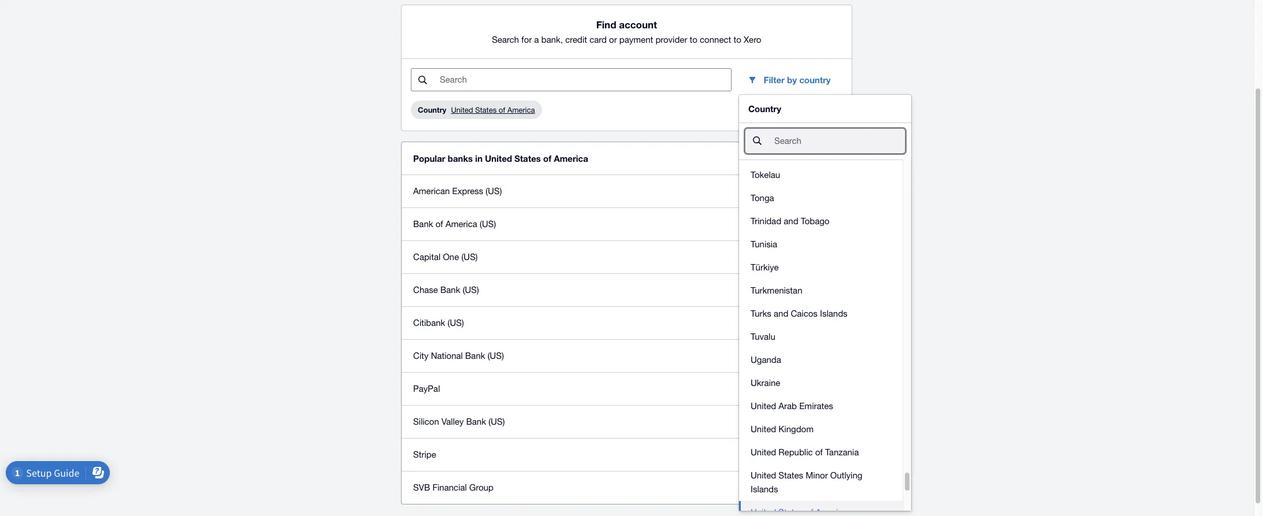 Task type: vqa. For each thing, say whether or not it's contained in the screenshot.
Find account Search for a bank, credit card or payment provider to connect to Xero
yes



Task type: describe. For each thing, give the bounding box(es) containing it.
states inside country united states of america
[[475, 105, 497, 114]]

(us) down the capital one (us)
[[463, 285, 479, 295]]

1 to from the left
[[690, 35, 697, 44]]

card
[[590, 35, 607, 44]]

in
[[475, 153, 483, 164]]

tuvalu button
[[739, 325, 903, 348]]

tokelau
[[751, 170, 780, 180]]

kingdom
[[779, 424, 814, 434]]

Search search field
[[773, 130, 904, 152]]

united arab emirates button
[[739, 395, 903, 418]]

ukraine
[[751, 378, 780, 388]]

america inside country united states of america
[[507, 105, 535, 114]]

tuvalu
[[751, 332, 775, 342]]

tanzania
[[825, 447, 859, 457]]

united states minor outlying islands button
[[739, 464, 903, 501]]

provider
[[656, 35, 687, 44]]

bank up "capital"
[[413, 219, 433, 229]]

of inside country united states of america
[[499, 105, 505, 114]]

capital one (us)
[[413, 252, 478, 262]]

tonga button
[[739, 187, 903, 210]]

a
[[534, 35, 539, 44]]

financial
[[432, 483, 467, 492]]

stripe
[[413, 450, 436, 459]]

connect
[[700, 35, 731, 44]]

bank of america (us)
[[413, 219, 496, 229]]

minor
[[806, 470, 828, 480]]

country for country united states of america
[[418, 105, 446, 114]]

togo
[[751, 147, 770, 157]]

trinidad
[[751, 216, 781, 226]]

outlying
[[830, 470, 862, 480]]

Search field
[[439, 69, 731, 91]]

ukraine button
[[739, 372, 903, 395]]

silicon
[[413, 417, 439, 426]]

by
[[787, 75, 797, 85]]

united for united states minor outlying islands
[[751, 470, 776, 480]]

türkiye
[[751, 262, 779, 272]]

emirates
[[799, 401, 833, 411]]

2 horizontal spatial america
[[554, 153, 588, 164]]

(us) right express
[[486, 186, 502, 196]]

city national bank (us) link
[[402, 339, 852, 372]]

account
[[619, 18, 657, 31]]

united republic of tanzania button
[[739, 441, 903, 464]]

tobago
[[801, 216, 829, 226]]

united for united arab emirates
[[751, 401, 776, 411]]

united right in
[[485, 153, 512, 164]]

paypal link
[[402, 372, 852, 405]]

citibank (us) link
[[402, 306, 852, 339]]

1 horizontal spatial states
[[514, 153, 541, 164]]

united arab emirates
[[751, 401, 833, 411]]

bank,
[[541, 35, 563, 44]]

svb
[[413, 483, 430, 492]]

united republic of tanzania
[[751, 447, 859, 457]]

capital one (us) link
[[402, 240, 852, 273]]

american express (us)
[[413, 186, 502, 196]]

filter by country
[[764, 75, 831, 85]]

capital
[[413, 252, 441, 262]]

(us) right national
[[488, 351, 504, 361]]

search
[[492, 35, 519, 44]]

and for turks
[[774, 309, 788, 318]]

chase bank (us) link
[[402, 273, 852, 306]]

tunisia button
[[739, 233, 903, 256]]

xero
[[744, 35, 761, 44]]

tokelau button
[[739, 164, 903, 187]]

uganda
[[751, 355, 781, 365]]

svb financial group link
[[402, 471, 852, 504]]

filter by country button
[[738, 68, 840, 91]]

banks
[[448, 153, 473, 164]]

turkmenistan
[[751, 285, 802, 295]]

turks and caicos islands button
[[739, 302, 903, 325]]

svb financial group
[[413, 483, 493, 492]]

united kingdom button
[[739, 418, 903, 441]]

uganda button
[[739, 348, 903, 372]]

popular banks in united states of america
[[413, 153, 588, 164]]



Task type: locate. For each thing, give the bounding box(es) containing it.
(us)
[[486, 186, 502, 196], [480, 219, 496, 229], [461, 252, 478, 262], [463, 285, 479, 295], [448, 318, 464, 328], [488, 351, 504, 361], [488, 417, 505, 426]]

bank of america (us) link
[[402, 207, 852, 240]]

and right turks
[[774, 309, 788, 318]]

america
[[507, 105, 535, 114], [554, 153, 588, 164], [445, 219, 477, 229]]

silicon valley bank (us)
[[413, 417, 505, 426]]

country up popular
[[418, 105, 446, 114]]

1 horizontal spatial country
[[748, 103, 781, 114]]

states inside united states minor outlying islands
[[779, 470, 803, 480]]

united down united republic of tanzania
[[751, 470, 776, 480]]

chase bank (us)
[[413, 285, 479, 295]]

states right in
[[514, 153, 541, 164]]

2 vertical spatial america
[[445, 219, 477, 229]]

united states minor outlying islands
[[751, 470, 862, 494]]

united for united republic of tanzania
[[751, 447, 776, 457]]

to
[[690, 35, 697, 44], [734, 35, 741, 44]]

valley
[[441, 417, 464, 426]]

united inside button
[[751, 401, 776, 411]]

united left kingdom
[[751, 424, 776, 434]]

1 horizontal spatial to
[[734, 35, 741, 44]]

country united states of america
[[418, 105, 535, 114]]

payment
[[619, 35, 653, 44]]

0 vertical spatial states
[[475, 105, 497, 114]]

country inside group
[[748, 103, 781, 114]]

1 horizontal spatial america
[[507, 105, 535, 114]]

bank right chase
[[440, 285, 460, 295]]

1 vertical spatial and
[[774, 309, 788, 318]]

of
[[499, 105, 505, 114], [543, 153, 551, 164], [436, 219, 443, 229], [815, 447, 823, 457]]

country group
[[739, 95, 911, 516]]

for
[[521, 35, 532, 44]]

trinidad and tobago
[[751, 216, 829, 226]]

or
[[609, 35, 617, 44]]

(us) right citibank
[[448, 318, 464, 328]]

islands
[[820, 309, 847, 318], [751, 484, 778, 494]]

to left xero
[[734, 35, 741, 44]]

filter
[[764, 75, 785, 85]]

country
[[799, 75, 831, 85]]

american express (us) link
[[402, 175, 852, 207]]

bank
[[413, 219, 433, 229], [440, 285, 460, 295], [465, 351, 485, 361], [466, 417, 486, 426]]

2 to from the left
[[734, 35, 741, 44]]

turks
[[751, 309, 771, 318]]

1 horizontal spatial islands
[[820, 309, 847, 318]]

0 horizontal spatial country
[[418, 105, 446, 114]]

and for trinidad
[[784, 216, 798, 226]]

united
[[451, 105, 473, 114], [485, 153, 512, 164], [751, 401, 776, 411], [751, 424, 776, 434], [751, 447, 776, 457], [751, 470, 776, 480]]

türkiye button
[[739, 256, 903, 279]]

arab
[[779, 401, 797, 411]]

islands down united republic of tanzania
[[751, 484, 778, 494]]

citibank (us)
[[413, 318, 464, 328]]

0 vertical spatial america
[[507, 105, 535, 114]]

bank right national
[[465, 351, 485, 361]]

united for united kingdom
[[751, 424, 776, 434]]

find account search for a bank, credit card or payment provider to connect to xero
[[492, 18, 761, 44]]

2 horizontal spatial states
[[779, 470, 803, 480]]

and
[[784, 216, 798, 226], [774, 309, 788, 318]]

caicos
[[791, 309, 818, 318]]

togo button
[[739, 140, 903, 164]]

(us) down express
[[480, 219, 496, 229]]

1 vertical spatial america
[[554, 153, 588, 164]]

united down 'ukraine'
[[751, 401, 776, 411]]

to left connect
[[690, 35, 697, 44]]

find
[[596, 18, 616, 31]]

national
[[431, 351, 463, 361]]

country for country
[[748, 103, 781, 114]]

states
[[475, 105, 497, 114], [514, 153, 541, 164], [779, 470, 803, 480]]

united inside 'button'
[[751, 424, 776, 434]]

citibank
[[413, 318, 445, 328]]

city
[[413, 351, 428, 361]]

country down filter
[[748, 103, 781, 114]]

silicon valley bank (us) link
[[402, 405, 852, 438]]

united inside country united states of america
[[451, 105, 473, 114]]

bank right valley
[[466, 417, 486, 426]]

united kingdom
[[751, 424, 814, 434]]

0 horizontal spatial to
[[690, 35, 697, 44]]

city national bank (us)
[[413, 351, 504, 361]]

0 horizontal spatial islands
[[751, 484, 778, 494]]

turkmenistan button
[[739, 279, 903, 302]]

1 vertical spatial states
[[514, 153, 541, 164]]

one
[[443, 252, 459, 262]]

of inside button
[[815, 447, 823, 457]]

express
[[452, 186, 483, 196]]

united up the banks
[[451, 105, 473, 114]]

0 horizontal spatial america
[[445, 219, 477, 229]]

and left the tobago
[[784, 216, 798, 226]]

country
[[748, 103, 781, 114], [418, 105, 446, 114]]

0 vertical spatial and
[[784, 216, 798, 226]]

states down republic
[[779, 470, 803, 480]]

(us) right one
[[461, 252, 478, 262]]

united down the united kingdom in the right bottom of the page
[[751, 447, 776, 457]]

stripe link
[[402, 438, 852, 471]]

american
[[413, 186, 450, 196]]

states up in
[[475, 105, 497, 114]]

0 vertical spatial islands
[[820, 309, 847, 318]]

2 vertical spatial states
[[779, 470, 803, 480]]

turks and caicos islands
[[751, 309, 847, 318]]

group
[[469, 483, 493, 492]]

united inside united states minor outlying islands
[[751, 470, 776, 480]]

1 vertical spatial islands
[[751, 484, 778, 494]]

tonga
[[751, 193, 774, 203]]

0 horizontal spatial states
[[475, 105, 497, 114]]

trinidad and tobago button
[[739, 210, 903, 233]]

chase
[[413, 285, 438, 295]]

credit
[[565, 35, 587, 44]]

republic
[[779, 447, 813, 457]]

tunisia
[[751, 239, 777, 249]]

paypal
[[413, 384, 440, 394]]

(us) right valley
[[488, 417, 505, 426]]

popular
[[413, 153, 445, 164]]

islands down turkmenistan button
[[820, 309, 847, 318]]

islands inside united states minor outlying islands
[[751, 484, 778, 494]]



